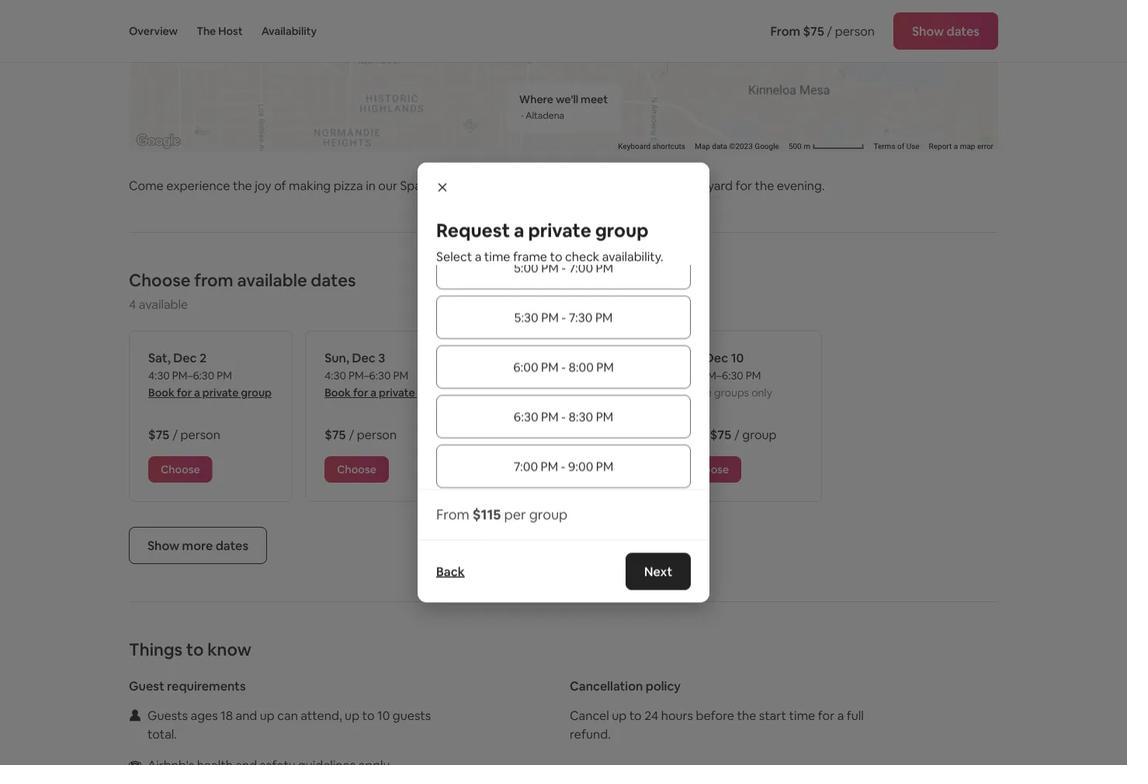 Task type: vqa. For each thing, say whether or not it's contained in the screenshot.
5:00
yes



Task type: locate. For each thing, give the bounding box(es) containing it.
10
[[731, 350, 744, 366], [378, 708, 390, 724]]

host
[[218, 24, 243, 38]]

5:00 pm - 7:00 pm button
[[437, 247, 691, 290]]

private up check
[[529, 218, 592, 242]]

backyard
[[597, 177, 650, 193], [681, 177, 733, 193]]

$75 / person
[[148, 427, 221, 443], [325, 427, 397, 443], [501, 427, 573, 443]]

2 $75 / person from the left
[[325, 427, 397, 443]]

groups
[[715, 386, 750, 400]]

10 left guests
[[378, 708, 390, 724]]

available down the choose
[[139, 296, 188, 312]]

book inside sun, dec 3 4:30 pm–6:30 pm book for a private group
[[325, 386, 351, 400]]

2 sat, from the left
[[501, 350, 524, 366]]

10 up groups
[[731, 350, 744, 366]]

group inside sat, dec 9 4:30 pm–6:30 pm book for a private group
[[594, 386, 625, 400]]

4:30 inside sat, dec 2 4:30 pm–6:30 pm book for a private group
[[148, 369, 170, 383]]

0 horizontal spatial up
[[260, 708, 275, 724]]

5:00
[[514, 260, 539, 276]]

1 vertical spatial dates
[[311, 269, 356, 291]]

book for a private group link
[[148, 386, 272, 400], [325, 386, 448, 400], [501, 386, 625, 400]]

for inside sun, dec 3 4:30 pm–6:30 pm book for a private group
[[353, 386, 368, 400]]

sat, dec 9 4:30 pm–6:30 pm book for a private group
[[501, 350, 625, 400]]

4:30 inside sat, dec 9 4:30 pm–6:30 pm book for a private group
[[501, 369, 523, 383]]

1 horizontal spatial up
[[345, 708, 360, 724]]

2 our from the left
[[575, 177, 594, 193]]

1 vertical spatial show
[[148, 538, 180, 554]]

book inside sat, dec 2 4:30 pm–6:30 pm book for a private group
[[148, 386, 175, 400]]

1 horizontal spatial book
[[325, 386, 351, 400]]

2 horizontal spatial from
[[771, 23, 801, 39]]

1 horizontal spatial time
[[790, 708, 816, 724]]

4:30 for sun, dec 3
[[325, 369, 346, 383]]

to left guests
[[362, 708, 375, 724]]

0 horizontal spatial dates
[[216, 538, 249, 554]]

private inside sat, dec 9 4:30 pm–6:30 pm book for a private group
[[556, 386, 592, 400]]

use
[[907, 142, 920, 151]]

for for sun, dec 3
[[353, 386, 368, 400]]

2 horizontal spatial book
[[501, 386, 528, 400]]

2 book for a private group link from the left
[[325, 386, 448, 400]]

3 book for a private group link from the left
[[501, 386, 625, 400]]

book for a private group link down 3 on the top left of the page
[[325, 386, 448, 400]]

7:00 up per
[[514, 459, 538, 475]]

altadena
[[526, 110, 565, 122]]

dec inside sun, dec 3 4:30 pm–6:30 pm book for a private group
[[352, 350, 376, 366]]

the inside cancel up to 24 hours before the start time for a full refund.
[[738, 708, 757, 724]]

experience
[[166, 177, 230, 193]]

private up 8:30
[[556, 386, 592, 400]]

500
[[789, 142, 802, 151]]

- right frame on the left of the page
[[562, 260, 566, 276]]

of right joy
[[274, 177, 286, 193]]

0 horizontal spatial book for a private group link
[[148, 386, 272, 400]]

pm–6:30 inside sat, dec 2 4:30 pm–6:30 pm book for a private group
[[172, 369, 215, 383]]

sun, inside sun, dec 10 4:30 pm–6:30 pm private groups only
[[678, 350, 703, 366]]

0 horizontal spatial 10
[[378, 708, 390, 724]]

up right cancel
[[612, 708, 627, 724]]

the left start on the bottom of page
[[738, 708, 757, 724]]

$75 / person for 3
[[325, 427, 397, 443]]

1 horizontal spatial 10
[[731, 350, 744, 366]]

book for sat, dec 9
[[501, 386, 528, 400]]

group inside request a private group select a time frame to check availability.
[[596, 218, 649, 242]]

time
[[485, 249, 511, 264], [790, 708, 816, 724]]

sun, left 3 on the top left of the page
[[325, 350, 350, 366]]

4:30 inside sun, dec 10 4:30 pm–6:30 pm private groups only
[[678, 369, 699, 383]]

6:30 pm - 8:30 pm
[[514, 409, 614, 425]]

- for 7:00
[[562, 260, 566, 276]]

2 horizontal spatial dates
[[947, 23, 980, 39]]

0 horizontal spatial of
[[274, 177, 286, 193]]

1 pm–6:30 from the left
[[172, 369, 215, 383]]

ages
[[191, 708, 218, 724]]

dec for 10
[[705, 350, 729, 366]]

3 book from the left
[[501, 386, 528, 400]]

select
[[437, 249, 472, 264]]

book inside sat, dec 9 4:30 pm–6:30 pm book for a private group
[[501, 386, 528, 400]]

9
[[553, 350, 560, 366]]

person for sat, dec 9
[[534, 427, 573, 443]]

4:30 inside sun, dec 3 4:30 pm–6:30 pm book for a private group
[[325, 369, 346, 383]]

4:30 for sat, dec 2
[[148, 369, 170, 383]]

7:00 up '7:30'
[[569, 260, 594, 276]]

pm–6:30 for 3
[[349, 369, 391, 383]]

from $75 / person
[[771, 23, 875, 39]]

book for sat, dec 2
[[148, 386, 175, 400]]

0 horizontal spatial available
[[139, 296, 188, 312]]

of
[[898, 142, 905, 151], [274, 177, 286, 193]]

to left 24
[[630, 708, 642, 724]]

1 horizontal spatial show
[[913, 23, 945, 39]]

- for 8:30
[[562, 409, 566, 425]]

time left 5:00
[[485, 249, 511, 264]]

up right 'attend,' at the left bottom of the page
[[345, 708, 360, 724]]

time right start on the bottom of page
[[790, 708, 816, 724]]

from
[[194, 269, 234, 291]]

·
[[522, 110, 524, 122]]

google image
[[133, 131, 184, 151]]

- for 7:30
[[562, 310, 566, 326]]

4 pm–6:30 from the left
[[702, 369, 744, 383]]

0 horizontal spatial sat,
[[148, 350, 171, 366]]

7:30
[[569, 310, 593, 326]]

1 dec from the left
[[173, 350, 197, 366]]

for inside sat, dec 2 4:30 pm–6:30 pm book for a private group
[[177, 386, 192, 400]]

6:00
[[514, 360, 539, 376]]

pm–6:30 for 2
[[172, 369, 215, 383]]

total.
[[148, 727, 177, 743]]

private down 3 on the top left of the page
[[379, 386, 415, 400]]

pm inside sat, dec 2 4:30 pm–6:30 pm book for a private group
[[217, 369, 232, 383]]

backyard down keyboard
[[597, 177, 650, 193]]

of left use
[[898, 142, 905, 151]]

1 sat, from the left
[[148, 350, 171, 366]]

dec inside sun, dec 10 4:30 pm–6:30 pm private groups only
[[705, 350, 729, 366]]

sat, for sat, dec 2
[[148, 350, 171, 366]]

2 sun, from the left
[[678, 350, 703, 366]]

1 vertical spatial 10
[[378, 708, 390, 724]]

- left 9:00
[[561, 459, 566, 475]]

1 horizontal spatial of
[[898, 142, 905, 151]]

2 pm–6:30 from the left
[[349, 369, 391, 383]]

1 horizontal spatial backyard
[[681, 177, 733, 193]]

for for sat, dec 9
[[530, 386, 545, 400]]

1 horizontal spatial available
[[237, 269, 307, 291]]

for inside sat, dec 9 4:30 pm–6:30 pm book for a private group
[[530, 386, 545, 400]]

availability
[[261, 24, 317, 38]]

group inside sun, dec 3 4:30 pm–6:30 pm book for a private group
[[418, 386, 448, 400]]

3
[[378, 350, 386, 366]]

from for from $115 per group
[[437, 506, 470, 524]]

sat, down 5:30
[[501, 350, 524, 366]]

1 vertical spatial time
[[790, 708, 816, 724]]

dec up groups
[[705, 350, 729, 366]]

4:30 for sat, dec 9
[[501, 369, 523, 383]]

show more dates link
[[129, 527, 267, 565]]

to inside guests ages 18 and up can attend, up to 10 guests total.
[[362, 708, 375, 724]]

map
[[961, 142, 976, 151]]

4 dec from the left
[[705, 350, 729, 366]]

dec inside sat, dec 9 4:30 pm–6:30 pm book for a private group
[[526, 350, 550, 366]]

to right frame on the left of the page
[[550, 249, 563, 264]]

1 $75 / person from the left
[[148, 427, 221, 443]]

5:30 pm - 7:30 pm button
[[437, 296, 691, 340]]

5:30 pm - 7:30 pm
[[515, 310, 613, 326]]

group
[[596, 218, 649, 242], [241, 386, 272, 400], [418, 386, 448, 400], [594, 386, 625, 400], [743, 427, 777, 443], [529, 506, 568, 524]]

1 horizontal spatial from
[[678, 427, 708, 443]]

frame
[[513, 249, 548, 264]]

pm–6:30 down 3 on the top left of the page
[[349, 369, 391, 383]]

back
[[437, 564, 465, 580]]

3 dec from the left
[[526, 350, 550, 366]]

3 4:30 from the left
[[501, 369, 523, 383]]

a
[[954, 142, 959, 151], [514, 218, 525, 242], [475, 249, 482, 264], [194, 386, 200, 400], [371, 386, 377, 400], [547, 386, 553, 400], [838, 708, 845, 724]]

sun, inside sun, dec 3 4:30 pm–6:30 pm book for a private group
[[325, 350, 350, 366]]

terms of use
[[874, 142, 920, 151]]

our right in
[[379, 177, 398, 193]]

1 horizontal spatial dates
[[311, 269, 356, 291]]

show more dates
[[148, 538, 249, 554]]

1 horizontal spatial our
[[575, 177, 594, 193]]

available right from
[[237, 269, 307, 291]]

the
[[197, 24, 216, 38]]

sat, dec 2 4:30 pm–6:30 pm book for a private group
[[148, 350, 272, 400]]

dec inside sat, dec 2 4:30 pm–6:30 pm book for a private group
[[173, 350, 197, 366]]

1 vertical spatial available
[[139, 296, 188, 312]]

0 vertical spatial time
[[485, 249, 511, 264]]

up
[[260, 708, 275, 724], [345, 708, 360, 724], [612, 708, 627, 724]]

-
[[562, 260, 566, 276], [562, 310, 566, 326], [562, 360, 566, 376], [562, 409, 566, 425], [561, 459, 566, 475]]

dec
[[173, 350, 197, 366], [352, 350, 376, 366], [526, 350, 550, 366], [705, 350, 729, 366]]

from $115 per group
[[437, 506, 568, 524]]

$75 / person down sun, dec 3 4:30 pm–6:30 pm book for a private group
[[325, 427, 397, 443]]

1 book for a private group link from the left
[[148, 386, 272, 400]]

2 book from the left
[[325, 386, 351, 400]]

pm inside sun, dec 3 4:30 pm–6:30 pm book for a private group
[[393, 369, 409, 383]]

come experience the joy of making pizza in our spanish villa. allow us to make our backyard your backyard for the evening.
[[129, 177, 825, 193]]

terms of use link
[[874, 142, 920, 151]]

4:30
[[148, 369, 170, 383], [325, 369, 346, 383], [501, 369, 523, 383], [678, 369, 699, 383]]

book for a private group link down 2
[[148, 386, 272, 400]]

pm–6:30 for 10
[[702, 369, 744, 383]]

2 horizontal spatial book for a private group link
[[501, 386, 625, 400]]

0 horizontal spatial our
[[379, 177, 398, 193]]

more
[[182, 538, 213, 554]]

0 horizontal spatial backyard
[[597, 177, 650, 193]]

sat,
[[148, 350, 171, 366], [501, 350, 524, 366]]

sat, for sat, dec 9
[[501, 350, 524, 366]]

sat, left 2
[[148, 350, 171, 366]]

0 vertical spatial from
[[771, 23, 801, 39]]

for inside cancel up to 24 hours before the start time for a full refund.
[[819, 708, 835, 724]]

2 dec from the left
[[352, 350, 376, 366]]

pm–6:30 down 2
[[172, 369, 215, 383]]

from for from $75 / group
[[678, 427, 708, 443]]

10 inside guests ages 18 and up can attend, up to 10 guests total.
[[378, 708, 390, 724]]

3 up from the left
[[612, 708, 627, 724]]

0 horizontal spatial $75 / person
[[148, 427, 221, 443]]

3 pm–6:30 from the left
[[525, 369, 567, 383]]

2 horizontal spatial $75 / person
[[501, 427, 573, 443]]

0 vertical spatial dates
[[947, 23, 980, 39]]

- right 9 at left top
[[562, 360, 566, 376]]

book for a private group link for 2
[[148, 386, 272, 400]]

0 horizontal spatial sun,
[[325, 350, 350, 366]]

1 vertical spatial from
[[678, 427, 708, 443]]

book for a private group link up the 6:30 pm - 8:30 pm
[[501, 386, 625, 400]]

private inside sat, dec 2 4:30 pm–6:30 pm book for a private group
[[203, 386, 239, 400]]

5:30
[[515, 310, 539, 326]]

2 horizontal spatial up
[[612, 708, 627, 724]]

private
[[678, 386, 712, 400]]

- inside 'button'
[[562, 409, 566, 425]]

choose from available dates 4 available
[[129, 269, 356, 312]]

pm–6:30 down 9 at left top
[[525, 369, 567, 383]]

sat, inside sat, dec 2 4:30 pm–6:30 pm book for a private group
[[148, 350, 171, 366]]

0 horizontal spatial book
[[148, 386, 175, 400]]

6:00 pm - 8:00 pm
[[514, 360, 614, 376]]

map region
[[15, 0, 1009, 243]]

6:00 pm - 8:00 pm button
[[437, 346, 691, 390]]

2 backyard from the left
[[681, 177, 733, 193]]

1 horizontal spatial $75 / person
[[325, 427, 397, 443]]

1 horizontal spatial book for a private group link
[[325, 386, 448, 400]]

a inside sat, dec 9 4:30 pm–6:30 pm book for a private group
[[547, 386, 553, 400]]

sun,
[[325, 350, 350, 366], [678, 350, 703, 366]]

1 vertical spatial 7:00
[[514, 459, 538, 475]]

1 book from the left
[[148, 386, 175, 400]]

0 horizontal spatial from
[[437, 506, 470, 524]]

our right make
[[575, 177, 594, 193]]

0 horizontal spatial show
[[148, 538, 180, 554]]

dec left 9 at left top
[[526, 350, 550, 366]]

0 vertical spatial 10
[[731, 350, 744, 366]]

pm–6:30 up groups
[[702, 369, 744, 383]]

3 $75 / person from the left
[[501, 427, 573, 443]]

/
[[828, 23, 833, 39], [173, 427, 178, 443], [349, 427, 354, 443], [526, 427, 531, 443], [735, 427, 740, 443]]

for
[[736, 177, 753, 193], [177, 386, 192, 400], [353, 386, 368, 400], [530, 386, 545, 400], [819, 708, 835, 724]]

keyboard shortcuts button
[[619, 141, 686, 152]]

2 vertical spatial from
[[437, 506, 470, 524]]

pm–6:30 inside sun, dec 3 4:30 pm–6:30 pm book for a private group
[[349, 369, 391, 383]]

guests
[[148, 708, 188, 724]]

a inside sun, dec 3 4:30 pm–6:30 pm book for a private group
[[371, 386, 377, 400]]

book
[[148, 386, 175, 400], [325, 386, 351, 400], [501, 386, 528, 400]]

dates
[[947, 23, 980, 39], [311, 269, 356, 291], [216, 538, 249, 554]]

sun, up private
[[678, 350, 703, 366]]

1 backyard from the left
[[597, 177, 650, 193]]

private for sat, dec 9
[[556, 386, 592, 400]]

a inside sat, dec 2 4:30 pm–6:30 pm book for a private group
[[194, 386, 200, 400]]

0 vertical spatial show
[[913, 23, 945, 39]]

2 vertical spatial dates
[[216, 538, 249, 554]]

1 horizontal spatial 7:00
[[569, 260, 594, 276]]

1 horizontal spatial sun,
[[678, 350, 703, 366]]

private down 2
[[203, 386, 239, 400]]

sat, inside sat, dec 9 4:30 pm–6:30 pm book for a private group
[[501, 350, 524, 366]]

pm–6:30 for 9
[[525, 369, 567, 383]]

up left can at bottom
[[260, 708, 275, 724]]

dec left 2
[[173, 350, 197, 366]]

dec left 3 on the top left of the page
[[352, 350, 376, 366]]

0 horizontal spatial time
[[485, 249, 511, 264]]

1 our from the left
[[379, 177, 398, 193]]

/ for sat, dec 9
[[526, 427, 531, 443]]

$75 / person down sat, dec 2 4:30 pm–6:30 pm book for a private group
[[148, 427, 221, 443]]

to
[[526, 177, 538, 193], [550, 249, 563, 264], [186, 639, 204, 661], [362, 708, 375, 724], [630, 708, 642, 724]]

0 vertical spatial 7:00
[[569, 260, 594, 276]]

1 sun, from the left
[[325, 350, 350, 366]]

2 4:30 from the left
[[325, 369, 346, 383]]

private inside sun, dec 3 4:30 pm–6:30 pm book for a private group
[[379, 386, 415, 400]]

1 horizontal spatial sat,
[[501, 350, 524, 366]]

things
[[129, 639, 183, 661]]

5:00 pm - 7:00 pm
[[514, 260, 614, 276]]

10 inside sun, dec 10 4:30 pm–6:30 pm private groups only
[[731, 350, 744, 366]]

- left 8:30
[[562, 409, 566, 425]]

m
[[804, 142, 811, 151]]

pm–6:30 inside sun, dec 10 4:30 pm–6:30 pm private groups only
[[702, 369, 744, 383]]

- left '7:30'
[[562, 310, 566, 326]]

4 4:30 from the left
[[678, 369, 699, 383]]

4
[[129, 296, 136, 312]]

pm–6:30 inside sat, dec 9 4:30 pm–6:30 pm book for a private group
[[525, 369, 567, 383]]

$75 / person down the 6:30
[[501, 427, 573, 443]]

backyard down the map
[[681, 177, 733, 193]]

from $75 / group
[[678, 427, 777, 443]]

1 4:30 from the left
[[148, 369, 170, 383]]

evening.
[[777, 177, 825, 193]]



Task type: describe. For each thing, give the bounding box(es) containing it.
check
[[565, 249, 600, 264]]

person for sat, dec 2
[[181, 427, 221, 443]]

keyboard shortcuts
[[619, 142, 686, 151]]

1 vertical spatial of
[[274, 177, 286, 193]]

next
[[645, 564, 673, 580]]

private for sun, dec 3
[[379, 386, 415, 400]]

joy
[[255, 177, 272, 193]]

spanish
[[400, 177, 444, 193]]

making
[[289, 177, 331, 193]]

error
[[978, 142, 994, 151]]

report a map error link
[[930, 142, 994, 151]]

the left joy
[[233, 177, 252, 193]]

guest
[[129, 679, 164, 694]]

attend,
[[301, 708, 342, 724]]

to right the us at the top
[[526, 177, 538, 193]]

for for sat, dec 2
[[177, 386, 192, 400]]

google
[[755, 142, 780, 151]]

500 m
[[789, 142, 813, 151]]

500 m button
[[784, 141, 870, 152]]

show for show more dates
[[148, 538, 180, 554]]

book for sun, dec 3
[[325, 386, 351, 400]]

$75 for sat, dec 9
[[501, 427, 522, 443]]

requirements
[[167, 679, 246, 694]]

shortcuts
[[653, 142, 686, 151]]

show dates link
[[894, 12, 999, 50]]

map data ©2023 google
[[695, 142, 780, 151]]

$75 / person for 2
[[148, 427, 221, 443]]

pm inside sun, dec 10 4:30 pm–6:30 pm private groups only
[[746, 369, 762, 383]]

private inside request a private group select a time frame to check availability.
[[529, 218, 592, 242]]

sun, dec 3 4:30 pm–6:30 pm book for a private group
[[325, 350, 448, 400]]

0 vertical spatial of
[[898, 142, 905, 151]]

your
[[652, 177, 678, 193]]

time inside cancel up to 24 hours before the start time for a full refund.
[[790, 708, 816, 724]]

know
[[208, 639, 251, 661]]

and
[[236, 708, 257, 724]]

8:30
[[569, 409, 594, 425]]

dec for 3
[[352, 350, 376, 366]]

allow
[[476, 177, 508, 193]]

/ for sat, dec 2
[[173, 427, 178, 443]]

pizza
[[334, 177, 363, 193]]

$75 for sun, dec 3
[[325, 427, 346, 443]]

make
[[541, 177, 572, 193]]

a inside cancel up to 24 hours before the start time for a full refund.
[[838, 708, 845, 724]]

$75 for sat, dec 2
[[148, 427, 170, 443]]

group inside sat, dec 2 4:30 pm–6:30 pm book for a private group
[[241, 386, 272, 400]]

0 vertical spatial available
[[237, 269, 307, 291]]

come
[[129, 177, 164, 193]]

sun, for sun, dec 3
[[325, 350, 350, 366]]

hours
[[662, 708, 694, 724]]

report a map error
[[930, 142, 994, 151]]

sun, dec 10 4:30 pm–6:30 pm private groups only
[[678, 350, 773, 400]]

cancellation
[[570, 679, 643, 694]]

keyboard
[[619, 142, 651, 151]]

2
[[200, 350, 207, 366]]

1 up from the left
[[260, 708, 275, 724]]

where
[[520, 92, 554, 106]]

where we'll meet · altadena
[[520, 92, 608, 122]]

show for show dates
[[913, 23, 945, 39]]

8:00
[[569, 360, 594, 376]]

book for a private group link for 9
[[501, 386, 625, 400]]

choose
[[129, 269, 191, 291]]

map
[[695, 142, 711, 151]]

to inside request a private group select a time frame to check availability.
[[550, 249, 563, 264]]

6:30
[[514, 409, 539, 425]]

9:00
[[569, 459, 594, 475]]

full
[[847, 708, 864, 724]]

$75 / person for 9
[[501, 427, 573, 443]]

guests
[[393, 708, 431, 724]]

18
[[221, 708, 233, 724]]

to left know
[[186, 639, 204, 661]]

we'll
[[556, 92, 579, 106]]

dates inside choose from available dates 4 available
[[311, 269, 356, 291]]

request
[[437, 218, 510, 242]]

0 horizontal spatial 7:00
[[514, 459, 538, 475]]

2 up from the left
[[345, 708, 360, 724]]

next button
[[626, 553, 691, 591]]

request a private group select a time frame to check availability.
[[437, 218, 664, 264]]

time inside request a private group select a time frame to check availability.
[[485, 249, 511, 264]]

refund.
[[570, 727, 611, 743]]

24
[[645, 708, 659, 724]]

6:30 pm - 8:30 pm button
[[437, 396, 691, 439]]

before
[[696, 708, 735, 724]]

guests ages 18 and up can attend, up to 10 guests total.
[[148, 708, 431, 743]]

to inside cancel up to 24 hours before the start time for a full refund.
[[630, 708, 642, 724]]

cancel up to 24 hours before the start time for a full refund.
[[570, 708, 864, 743]]

overview
[[129, 24, 178, 38]]

private for sat, dec 2
[[203, 386, 239, 400]]

the host button
[[197, 0, 243, 62]]

/ for sun, dec 3
[[349, 427, 354, 443]]

meet
[[581, 92, 608, 106]]

availability button
[[261, 0, 317, 62]]

$115
[[473, 506, 501, 524]]

- for 9:00
[[561, 459, 566, 475]]

report
[[930, 142, 953, 151]]

dec for 9
[[526, 350, 550, 366]]

the host
[[197, 24, 243, 38]]

book for a private group link for 3
[[325, 386, 448, 400]]

©2023
[[730, 142, 753, 151]]

data
[[713, 142, 728, 151]]

show dates
[[913, 23, 980, 39]]

back button
[[429, 557, 473, 588]]

the left evening.
[[755, 177, 775, 193]]

- for 8:00
[[562, 360, 566, 376]]

things to know
[[129, 639, 251, 661]]

in
[[366, 177, 376, 193]]

up inside cancel up to 24 hours before the start time for a full refund.
[[612, 708, 627, 724]]

from for from $75 / person
[[771, 23, 801, 39]]

can
[[278, 708, 298, 724]]

person for sun, dec 3
[[357, 427, 397, 443]]

4:30 for sun, dec 10
[[678, 369, 699, 383]]

cancel
[[570, 708, 610, 724]]

pm inside sat, dec 9 4:30 pm–6:30 pm book for a private group
[[570, 369, 585, 383]]

dec for 2
[[173, 350, 197, 366]]

policy
[[646, 679, 681, 694]]

sun, for sun, dec 10
[[678, 350, 703, 366]]

7:00 pm - 9:00 pm
[[514, 459, 614, 475]]



